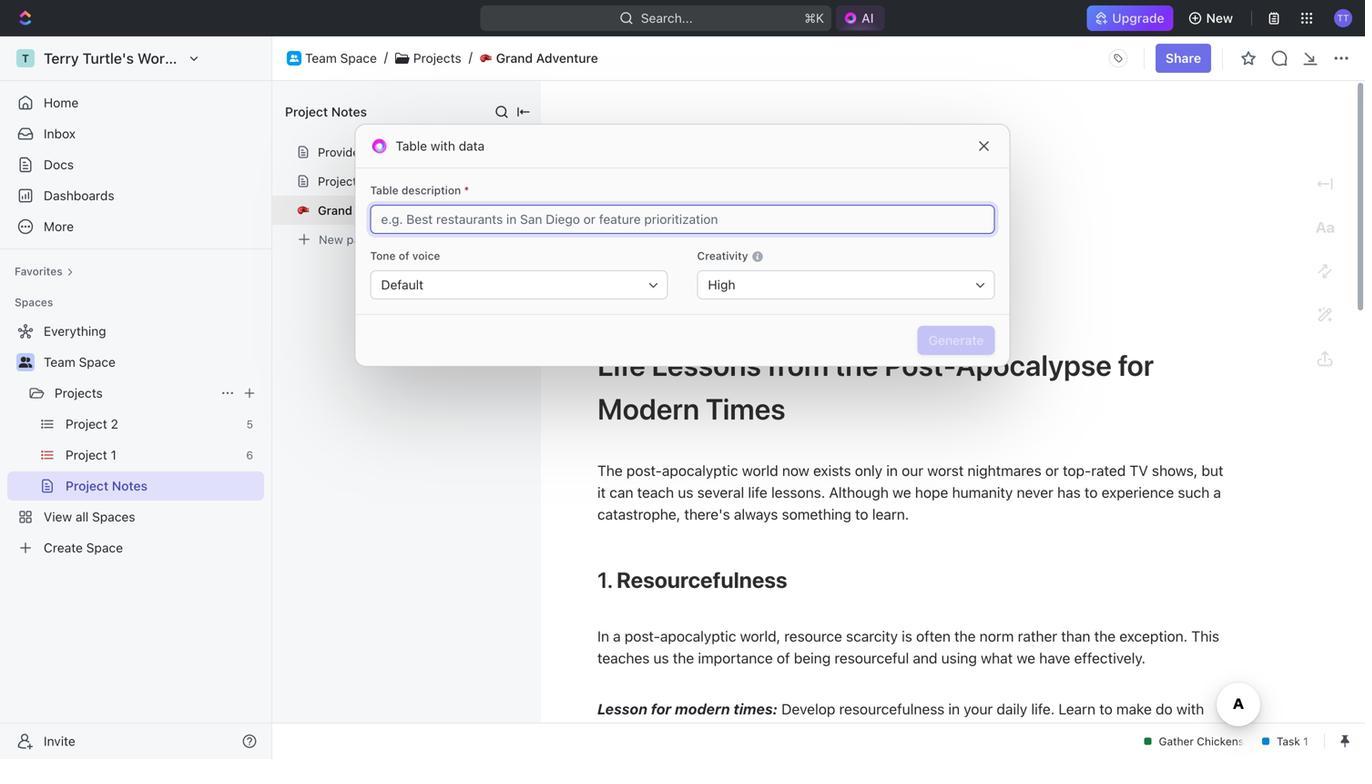 Task type: describe. For each thing, give the bounding box(es) containing it.
life lessons from the post-apocalypse for modern times
[[597, 348, 1160, 426]]

resourceful
[[835, 650, 909, 667]]

shows,
[[1152, 462, 1198, 479]]

experience
[[1102, 484, 1174, 501]]

rated
[[1091, 462, 1126, 479]]

new page
[[319, 233, 374, 246]]

or
[[1045, 462, 1059, 479]]

apocalypse
[[956, 348, 1112, 383]]

and inside develop resourcefulness in your daily life. learn to make do with less and recycle as much as possible.
[[627, 723, 652, 740]]

1 vertical spatial to
[[855, 506, 868, 523]]

resource
[[784, 628, 842, 645]]

in inside the post-apocalyptic world now exists only in our worst nightmares or top-rated tv shows, but it can teach us several life lessons. although we hope humanity never has to experience such a catastrophe, there's always something to learn.
[[886, 462, 898, 479]]

less
[[597, 723, 623, 740]]

worst
[[927, 462, 964, 479]]

times:
[[734, 701, 778, 718]]

has
[[1057, 484, 1081, 501]]

learn.
[[872, 506, 909, 523]]

0 vertical spatial with
[[431, 138, 455, 153]]

inbox link
[[7, 119, 264, 148]]

apocalyptic inside in a post-apocalyptic world, resource scarcity is often the norm rather than the exception. this teaches us the importance of being resourceful and using what we have effectively.
[[660, 628, 736, 645]]

in
[[597, 628, 609, 645]]

resourcefulness
[[617, 567, 787, 593]]

learn
[[1059, 701, 1096, 718]]

team space link for user group image
[[305, 51, 377, 66]]

often
[[916, 628, 951, 645]]

updated:
[[687, 301, 741, 316]]

post- inside the post-apocalyptic world now exists only in our worst nightmares or top-rated tv shows, but it can teach us several life lessons. although we hope humanity never has to experience such a catastrophe, there's always something to learn.
[[627, 462, 662, 479]]

new for new page
[[319, 233, 343, 246]]

add comment
[[616, 214, 698, 229]]

than
[[1061, 628, 1091, 645]]

catastrophe,
[[597, 506, 680, 523]]

favorites button
[[7, 260, 81, 282]]

project for project notes
[[285, 104, 328, 119]]

1.
[[597, 567, 612, 593]]

but
[[1202, 462, 1224, 479]]

comment
[[643, 214, 698, 229]]

develop resourcefulness in your daily life. learn to make do with less and recycle as much as possible.
[[597, 701, 1208, 740]]

lessons
[[652, 348, 761, 383]]

for inside life lessons from the post-apocalypse for modern times
[[1118, 348, 1154, 383]]

2 as from the left
[[767, 723, 782, 740]]

being
[[794, 650, 831, 667]]

1 as from the left
[[707, 723, 722, 740]]

default
[[381, 277, 423, 292]]

generate
[[929, 333, 984, 348]]

pm
[[831, 301, 850, 316]]

it
[[597, 484, 606, 501]]

spaces
[[15, 296, 53, 309]]

page
[[347, 233, 374, 246]]

there's
[[684, 506, 730, 523]]

always
[[734, 506, 778, 523]]

2 vertical spatial adventure
[[707, 236, 883, 279]]

although
[[829, 484, 889, 501]]

modern
[[675, 701, 730, 718]]

exists
[[813, 462, 851, 479]]

and inside in a post-apocalyptic world, resource scarcity is often the norm rather than the exception. this teaches us the importance of being resourceful and using what we have effectively.
[[913, 650, 938, 667]]

lessons.
[[771, 484, 825, 501]]

nightmares
[[968, 462, 1042, 479]]

high button
[[697, 271, 995, 300]]

dashboards
[[44, 188, 114, 203]]

such
[[1178, 484, 1210, 501]]

space for team space link related to user group icon
[[79, 355, 116, 370]]

is
[[902, 628, 912, 645]]

home
[[44, 95, 79, 110]]

the
[[597, 462, 623, 479]]

last updated: today at 5:28 pm
[[658, 301, 850, 316]]

invite
[[44, 734, 75, 749]]

exception.
[[1120, 628, 1188, 645]]

tv
[[1130, 462, 1148, 479]]

default button
[[370, 271, 668, 300]]

norm
[[980, 628, 1014, 645]]

teaches
[[597, 650, 650, 667]]

humanity
[[952, 484, 1013, 501]]

using
[[941, 650, 977, 667]]

at
[[785, 301, 797, 316]]

life.
[[1031, 701, 1055, 718]]

0 horizontal spatial of
[[399, 250, 409, 262]]

something
[[782, 506, 851, 523]]

team for user group image
[[305, 51, 337, 66]]

⌘k
[[804, 10, 824, 26]]

to inside develop resourcefulness in your daily life. learn to make do with less and recycle as much as possible.
[[1099, 701, 1113, 718]]

the up lesson for modern times:
[[673, 650, 694, 667]]

project for project 2
[[318, 174, 357, 188]]

upgrade link
[[1087, 5, 1174, 31]]



Task type: vqa. For each thing, say whether or not it's contained in the screenshot.
Search tasks... text field
no



Task type: locate. For each thing, give the bounding box(es) containing it.
0 horizontal spatial for
[[651, 701, 672, 718]]

effectively.
[[1074, 650, 1146, 667]]

in inside develop resourcefulness in your daily life. learn to make do with less and recycle as much as possible.
[[948, 701, 960, 718]]

1 horizontal spatial team space link
[[305, 51, 377, 66]]

2 horizontal spatial adventure
[[707, 236, 883, 279]]

1 horizontal spatial projects
[[413, 51, 461, 66]]

grand adventure down 2
[[318, 204, 414, 217]]

team space inside sidebar navigation
[[44, 355, 116, 370]]

the
[[835, 348, 878, 383], [955, 628, 976, 645], [1094, 628, 1116, 645], [673, 650, 694, 667]]

and down often
[[913, 650, 938, 667]]

🥊 grand adventure
[[480, 51, 598, 66]]

make
[[1116, 701, 1152, 718]]

0 vertical spatial a
[[1214, 484, 1221, 501]]

projects for team space link related to user group icon
[[55, 386, 103, 401]]

1 horizontal spatial us
[[678, 484, 693, 501]]

1 horizontal spatial with
[[1177, 701, 1204, 718]]

daily
[[997, 701, 1027, 718]]

1 vertical spatial grand adventure
[[596, 236, 883, 279]]

team space for user group image
[[305, 51, 377, 66]]

from
[[767, 348, 829, 383]]

team for user group icon
[[44, 355, 75, 370]]

0 vertical spatial for
[[1118, 348, 1154, 383]]

1 horizontal spatial to
[[1085, 484, 1098, 501]]

never
[[1017, 484, 1054, 501]]

0 horizontal spatial as
[[707, 723, 722, 740]]

space
[[340, 51, 377, 66], [79, 355, 116, 370]]

home link
[[7, 88, 264, 117]]

1 vertical spatial in
[[948, 701, 960, 718]]

do
[[1156, 701, 1173, 718]]

space inside sidebar navigation
[[79, 355, 116, 370]]

adventure
[[536, 51, 598, 66], [355, 204, 414, 217], [707, 236, 883, 279]]

1 vertical spatial and
[[627, 723, 652, 740]]

only
[[855, 462, 883, 479]]

team space right user group icon
[[44, 355, 116, 370]]

team space for user group icon
[[44, 355, 116, 370]]

0 vertical spatial team space link
[[305, 51, 377, 66]]

0 vertical spatial apocalyptic
[[662, 462, 738, 479]]

table for table with data
[[396, 138, 427, 153]]

0 vertical spatial table
[[396, 138, 427, 153]]

sidebar navigation
[[0, 36, 272, 760]]

0 horizontal spatial team
[[44, 355, 75, 370]]

dashboards link
[[7, 181, 264, 210]]

we inside the post-apocalyptic world now exists only in our worst nightmares or top-rated tv shows, but it can teach us several life lessons. although we hope humanity never has to experience such a catastrophe, there's always something to learn.
[[893, 484, 911, 501]]

lesson for modern times:
[[597, 701, 778, 718]]

0 horizontal spatial to
[[855, 506, 868, 523]]

search...
[[641, 10, 693, 26]]

the right from
[[835, 348, 878, 383]]

1 vertical spatial for
[[651, 701, 672, 718]]

0 horizontal spatial a
[[613, 628, 621, 645]]

1 vertical spatial a
[[613, 628, 621, 645]]

post-
[[885, 348, 956, 383]]

0 horizontal spatial team space
[[44, 355, 116, 370]]

0 vertical spatial of
[[399, 250, 409, 262]]

and down the 'lesson'
[[627, 723, 652, 740]]

1 horizontal spatial grand
[[496, 51, 533, 66]]

2 vertical spatial to
[[1099, 701, 1113, 718]]

projects inside sidebar navigation
[[55, 386, 103, 401]]

lesson
[[597, 701, 648, 718]]

default button
[[370, 271, 668, 300]]

1 vertical spatial grand
[[318, 204, 352, 217]]

new for new
[[1206, 10, 1233, 26]]

0 horizontal spatial grand
[[318, 204, 352, 217]]

0 horizontal spatial space
[[79, 355, 116, 370]]

a down but
[[1214, 484, 1221, 501]]

0 vertical spatial projects link
[[413, 51, 461, 66]]

table description *
[[370, 184, 469, 197]]

0 vertical spatial team
[[305, 51, 337, 66]]

project 2
[[318, 174, 367, 188]]

the post-apocalyptic world now exists only in our worst nightmares or top-rated tv shows, but it can teach us several life lessons. although we hope humanity never has to experience such a catastrophe, there's always something to learn.
[[597, 462, 1227, 523]]

0 vertical spatial project
[[285, 104, 328, 119]]

tone
[[370, 250, 396, 262]]

space right user group icon
[[79, 355, 116, 370]]

0 vertical spatial grand
[[496, 51, 533, 66]]

tree inside sidebar navigation
[[7, 317, 264, 563]]

table up table description *
[[396, 138, 427, 153]]

creativity
[[697, 250, 751, 262]]

top-
[[1063, 462, 1091, 479]]

in
[[886, 462, 898, 479], [948, 701, 960, 718]]

2 vertical spatial grand
[[596, 236, 699, 279]]

us
[[678, 484, 693, 501], [653, 650, 669, 667]]

grand adventure up the last updated: today at 5:28 pm
[[596, 236, 883, 279]]

1 horizontal spatial and
[[913, 650, 938, 667]]

0 horizontal spatial grand adventure
[[318, 204, 414, 217]]

times
[[706, 392, 786, 426]]

1 horizontal spatial space
[[340, 51, 377, 66]]

1 horizontal spatial we
[[1017, 650, 1035, 667]]

docs
[[44, 157, 74, 172]]

1 vertical spatial us
[[653, 650, 669, 667]]

table right 2
[[370, 184, 399, 197]]

as down times:
[[767, 723, 782, 740]]

team right user group image
[[305, 51, 337, 66]]

project left 2
[[318, 174, 357, 188]]

0 vertical spatial space
[[340, 51, 377, 66]]

of left being
[[777, 650, 790, 667]]

resourcefulness
[[839, 701, 945, 718]]

0 vertical spatial projects
[[413, 51, 461, 66]]

0 vertical spatial us
[[678, 484, 693, 501]]

importance
[[698, 650, 773, 667]]

with inside develop resourcefulness in your daily life. learn to make do with less and recycle as much as possible.
[[1177, 701, 1204, 718]]

0 vertical spatial and
[[913, 650, 938, 667]]

table
[[396, 138, 427, 153], [370, 184, 399, 197]]

0 vertical spatial to
[[1085, 484, 1098, 501]]

in a post-apocalyptic world, resource scarcity is often the norm rather than the exception. this teaches us the importance of being resourceful and using what we have effectively.
[[597, 628, 1223, 667]]

share
[[1166, 51, 1201, 66]]

we down our
[[893, 484, 911, 501]]

us inside in a post-apocalyptic world, resource scarcity is often the norm rather than the exception. this teaches us the importance of being resourceful and using what we have effectively.
[[653, 650, 669, 667]]

of inside in a post-apocalyptic world, resource scarcity is often the norm rather than the exception. this teaches us the importance of being resourceful and using what we have effectively.
[[777, 650, 790, 667]]

1 vertical spatial team space
[[44, 355, 116, 370]]

new left page
[[319, 233, 343, 246]]

apocalyptic
[[662, 462, 738, 479], [660, 628, 736, 645]]

what
[[981, 650, 1013, 667]]

grand adventure
[[318, 204, 414, 217], [596, 236, 883, 279]]

the up effectively.
[[1094, 628, 1116, 645]]

0 vertical spatial post-
[[627, 462, 662, 479]]

1 horizontal spatial as
[[767, 723, 782, 740]]

2
[[360, 174, 367, 188]]

us inside the post-apocalyptic world now exists only in our worst nightmares or top-rated tv shows, but it can teach us several life lessons. although we hope humanity never has to experience such a catastrophe, there's always something to learn.
[[678, 484, 693, 501]]

0 horizontal spatial team space link
[[44, 348, 260, 377]]

rather
[[1018, 628, 1057, 645]]

the up using
[[955, 628, 976, 645]]

this
[[1192, 628, 1219, 645]]

with right do
[[1177, 701, 1204, 718]]

world
[[742, 462, 778, 479]]

0 horizontal spatial we
[[893, 484, 911, 501]]

voice
[[412, 250, 440, 262]]

the inside life lessons from the post-apocalypse for modern times
[[835, 348, 878, 383]]

1 horizontal spatial team space
[[305, 51, 377, 66]]

1. resourcefulness
[[597, 567, 787, 593]]

now
[[782, 462, 809, 479]]

a inside the post-apocalyptic world now exists only in our worst nightmares or top-rated tv shows, but it can teach us several life lessons. although we hope humanity never has to experience such a catastrophe, there's always something to learn.
[[1214, 484, 1221, 501]]

1 horizontal spatial grand adventure
[[596, 236, 883, 279]]

0 horizontal spatial adventure
[[355, 204, 414, 217]]

favorites
[[15, 265, 63, 278]]

1 horizontal spatial in
[[948, 701, 960, 718]]

user group image
[[19, 357, 32, 368]]

team right user group icon
[[44, 355, 75, 370]]

projects link
[[413, 51, 461, 66], [55, 379, 213, 408]]

2 horizontal spatial to
[[1099, 701, 1113, 718]]

a inside in a post-apocalyptic world, resource scarcity is often the norm rather than the exception. this teaches us the importance of being resourceful and using what we have effectively.
[[613, 628, 621, 645]]

1 vertical spatial project
[[318, 174, 357, 188]]

1 horizontal spatial new
[[1206, 10, 1233, 26]]

1 vertical spatial of
[[777, 650, 790, 667]]

tree containing team space
[[7, 317, 264, 563]]

a right in in the left bottom of the page
[[613, 628, 621, 645]]

to right has
[[1085, 484, 1098, 501]]

team
[[305, 51, 337, 66], [44, 355, 75, 370]]

of right tone on the top of the page
[[399, 250, 409, 262]]

1 vertical spatial projects link
[[55, 379, 213, 408]]

world,
[[740, 628, 781, 645]]

post- up teach
[[627, 462, 662, 479]]

grand down project 2
[[318, 204, 352, 217]]

1 vertical spatial post-
[[625, 628, 660, 645]]

team space right user group image
[[305, 51, 377, 66]]

1 horizontal spatial of
[[777, 650, 790, 667]]

1 horizontal spatial adventure
[[536, 51, 598, 66]]

recycle
[[656, 723, 703, 740]]

1 vertical spatial new
[[319, 233, 343, 246]]

as down modern
[[707, 723, 722, 740]]

generate button
[[918, 326, 995, 355]]

1 horizontal spatial team
[[305, 51, 337, 66]]

projects link for team space link related to user group icon
[[55, 379, 213, 408]]

apocalyptic up importance in the bottom right of the page
[[660, 628, 736, 645]]

we inside in a post-apocalyptic world, resource scarcity is often the norm rather than the exception. this teaches us the importance of being resourceful and using what we have effectively.
[[1017, 650, 1035, 667]]

have
[[1039, 650, 1070, 667]]

to down although
[[855, 506, 868, 523]]

grand right 🥊 at the left of the page
[[496, 51, 533, 66]]

2 horizontal spatial grand
[[596, 236, 699, 279]]

high button
[[697, 271, 995, 300]]

0 horizontal spatial and
[[627, 723, 652, 740]]

user group image
[[290, 54, 299, 62]]

of
[[399, 250, 409, 262], [777, 650, 790, 667]]

team inside sidebar navigation
[[44, 355, 75, 370]]

5:28
[[800, 301, 828, 316]]

new inside button
[[1206, 10, 1233, 26]]

post-
[[627, 462, 662, 479], [625, 628, 660, 645]]

can
[[610, 484, 633, 501]]

in left our
[[886, 462, 898, 479]]

team space link for user group icon
[[44, 348, 260, 377]]

description
[[401, 184, 461, 197]]

projects link for team space link for user group image
[[413, 51, 461, 66]]

post- up teaches
[[625, 628, 660, 645]]

our
[[902, 462, 924, 479]]

0 vertical spatial grand adventure
[[318, 204, 414, 217]]

inbox
[[44, 126, 76, 141]]

space for team space link for user group image
[[340, 51, 377, 66]]

add
[[616, 214, 639, 229]]

1 vertical spatial adventure
[[355, 204, 414, 217]]

new right upgrade
[[1206, 10, 1233, 26]]

0 vertical spatial new
[[1206, 10, 1233, 26]]

apocalyptic inside the post-apocalyptic world now exists only in our worst nightmares or top-rated tv shows, but it can teach us several life lessons. although we hope humanity never has to experience such a catastrophe, there's always something to learn.
[[662, 462, 738, 479]]

grand down add comment
[[596, 236, 699, 279]]

1 horizontal spatial for
[[1118, 348, 1154, 383]]

0 horizontal spatial us
[[653, 650, 669, 667]]

in left your at the bottom right of the page
[[948, 701, 960, 718]]

1 vertical spatial table
[[370, 184, 399, 197]]

1 vertical spatial projects
[[55, 386, 103, 401]]

much
[[726, 723, 763, 740]]

1 vertical spatial with
[[1177, 701, 1204, 718]]

us right teach
[[678, 484, 693, 501]]

projects for team space link for user group image
[[413, 51, 461, 66]]

grand
[[496, 51, 533, 66], [318, 204, 352, 217], [596, 236, 699, 279]]

0 horizontal spatial with
[[431, 138, 455, 153]]

adventure up at
[[707, 236, 883, 279]]

0 horizontal spatial projects link
[[55, 379, 213, 408]]

table for table description *
[[370, 184, 399, 197]]

0 vertical spatial we
[[893, 484, 911, 501]]

upgrade
[[1112, 10, 1164, 26]]

data
[[459, 138, 485, 153]]

1 vertical spatial space
[[79, 355, 116, 370]]

your
[[964, 701, 993, 718]]

post- inside in a post-apocalyptic world, resource scarcity is often the norm rather than the exception. this teaches us the importance of being resourceful and using what we have effectively.
[[625, 628, 660, 645]]

1 vertical spatial team space link
[[44, 348, 260, 377]]

0 horizontal spatial in
[[886, 462, 898, 479]]

0 vertical spatial adventure
[[536, 51, 598, 66]]

1 vertical spatial apocalyptic
[[660, 628, 736, 645]]

adventure down 2
[[355, 204, 414, 217]]

0 vertical spatial team space
[[305, 51, 377, 66]]

1 horizontal spatial a
[[1214, 484, 1221, 501]]

tree
[[7, 317, 264, 563]]

us right teaches
[[653, 650, 669, 667]]

e.g. Best restaurants in San Diego or feature prioritization text field
[[381, 206, 984, 233]]

🥊
[[480, 51, 492, 65]]

scarcity
[[846, 628, 898, 645]]

0 horizontal spatial projects
[[55, 386, 103, 401]]

1 vertical spatial team
[[44, 355, 75, 370]]

0 horizontal spatial new
[[319, 233, 343, 246]]

1 vertical spatial we
[[1017, 650, 1035, 667]]

apocalyptic up several
[[662, 462, 738, 479]]

adventure right 🥊 at the left of the page
[[536, 51, 598, 66]]

we down 'rather'
[[1017, 650, 1035, 667]]

with left "data"
[[431, 138, 455, 153]]

1 horizontal spatial projects link
[[413, 51, 461, 66]]

space up notes
[[340, 51, 377, 66]]

we
[[893, 484, 911, 501], [1017, 650, 1035, 667]]

to left make
[[1099, 701, 1113, 718]]

tone of voice
[[370, 250, 440, 262]]

0 vertical spatial in
[[886, 462, 898, 479]]

to
[[1085, 484, 1098, 501], [855, 506, 868, 523], [1099, 701, 1113, 718]]

project left notes
[[285, 104, 328, 119]]



